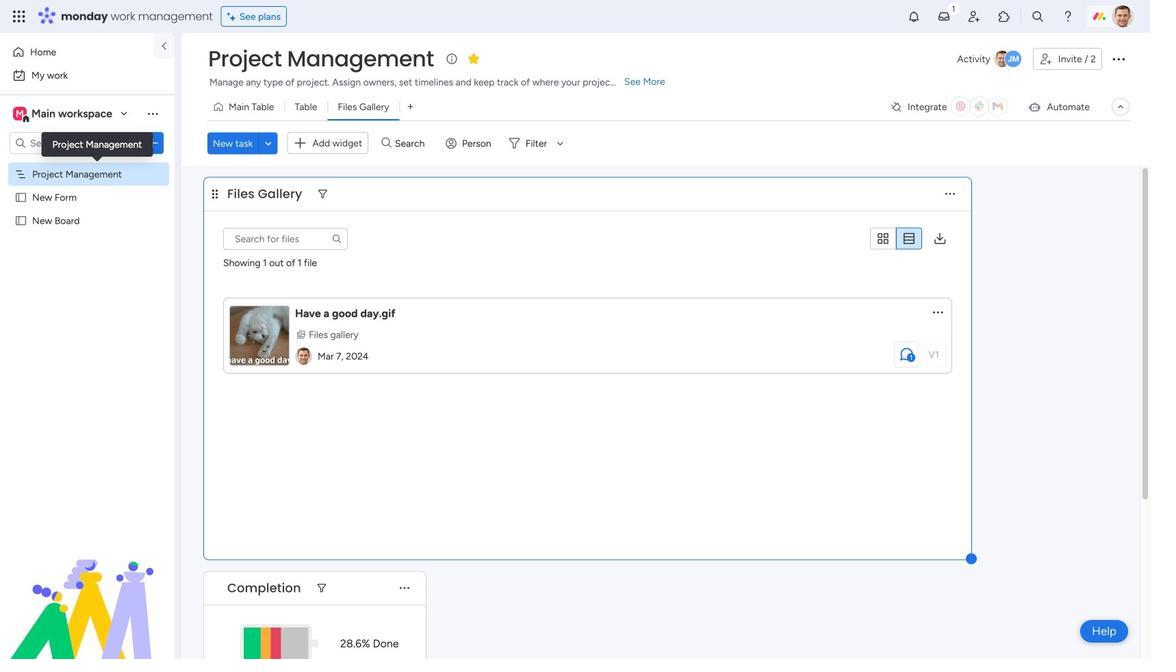 Task type: locate. For each thing, give the bounding box(es) containing it.
workspace selection element
[[13, 105, 114, 123]]

0 vertical spatial options image
[[1111, 51, 1127, 67]]

2 vertical spatial option
[[0, 162, 175, 165]]

lottie animation image
[[0, 521, 175, 660]]

options image
[[1111, 51, 1127, 67], [146, 136, 160, 150]]

workspace options image
[[146, 107, 160, 120]]

select product image
[[12, 10, 26, 23]]

gallery layout group
[[870, 228, 922, 250]]

show board description image
[[444, 52, 460, 66]]

angle down image
[[265, 138, 272, 148]]

None field
[[205, 45, 438, 73], [224, 185, 306, 203], [224, 580, 305, 598], [205, 45, 438, 73], [224, 185, 306, 203], [224, 580, 305, 598]]

dapulse drag handle 3 image
[[212, 189, 218, 199]]

options image down terry turtle image
[[1111, 51, 1127, 67]]

public board image
[[14, 214, 27, 227]]

search everything image
[[1031, 10, 1045, 23]]

main content
[[181, 166, 1151, 660]]

search image
[[331, 233, 342, 244]]

1 vertical spatial options image
[[146, 136, 160, 150]]

1 horizontal spatial options image
[[1111, 51, 1127, 67]]

option
[[8, 41, 146, 63], [8, 64, 166, 86], [0, 162, 175, 165]]

options image down workspace options icon
[[146, 136, 160, 150]]

workspace image
[[13, 106, 27, 121]]

0 horizontal spatial options image
[[146, 136, 160, 150]]

update feed image
[[938, 10, 951, 23]]

lottie animation element
[[0, 521, 175, 660]]

list box
[[0, 160, 175, 417]]

help image
[[1062, 10, 1075, 23]]

more dots image
[[946, 189, 955, 199]]

None search field
[[223, 228, 348, 250]]



Task type: vqa. For each thing, say whether or not it's contained in the screenshot.
Search for files search box in the top of the page
yes



Task type: describe. For each thing, give the bounding box(es) containing it.
notifications image
[[907, 10, 921, 23]]

more dots image
[[400, 584, 410, 594]]

collapse board header image
[[1116, 101, 1127, 112]]

Search for files search field
[[223, 228, 348, 250]]

remove from favorites image
[[467, 52, 481, 65]]

arrow down image
[[552, 135, 569, 152]]

public board image
[[14, 191, 27, 204]]

download image
[[933, 232, 947, 246]]

0 vertical spatial option
[[8, 41, 146, 63]]

see plans image
[[227, 9, 239, 24]]

v2 search image
[[382, 136, 392, 151]]

terry turtle image
[[1112, 5, 1134, 27]]

1 vertical spatial option
[[8, 64, 166, 86]]

monday marketplace image
[[998, 10, 1012, 23]]

Search field
[[392, 134, 433, 153]]

invite members image
[[968, 10, 981, 23]]

add view image
[[408, 102, 413, 112]]

1 image
[[948, 1, 960, 16]]

Search in workspace field
[[29, 135, 114, 151]]



